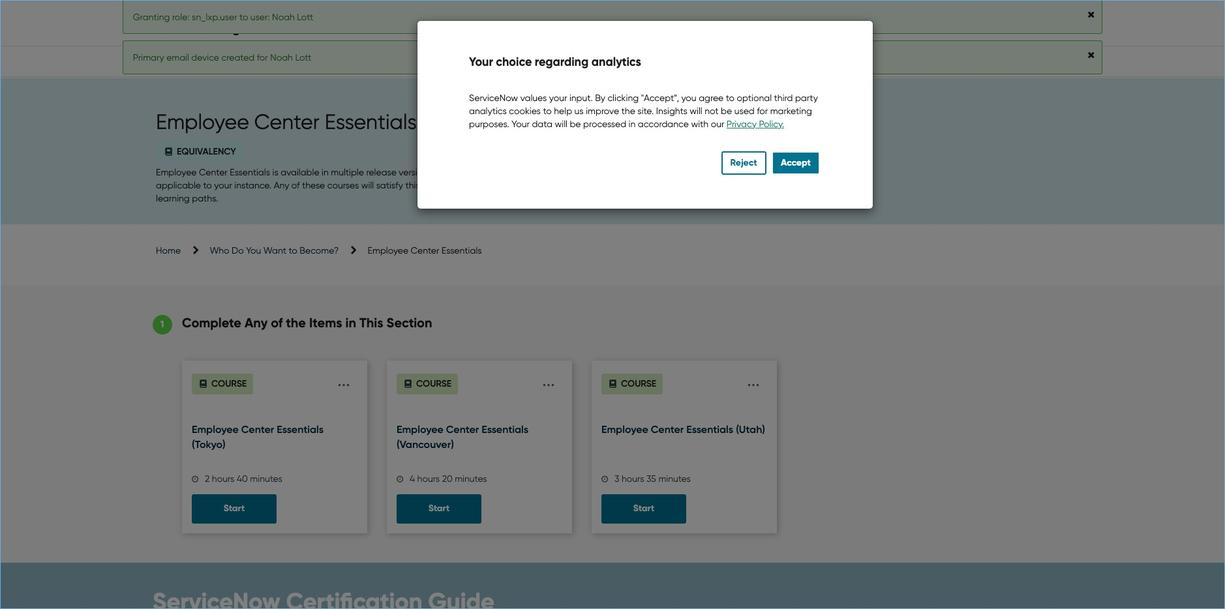Task type: describe. For each thing, give the bounding box(es) containing it.
course for employee center essentials (vancouver)
[[416, 378, 452, 390]]

become?
[[300, 245, 339, 256]]

role:
[[172, 12, 190, 22]]

journeys
[[184, 56, 221, 67]]

employee center essentials image
[[769, 166, 867, 224]]

analytics inside servicenow values your input. by clicking "accept", you agree to optional third party analytics cookies to help us improve the site. insights will not be used for marketing purposes. your data will be processed in accordance with our
[[469, 105, 507, 116]]

satisfy
[[376, 180, 403, 190]]

1 vertical spatial be
[[570, 119, 581, 129]]

(tokyo)
[[192, 438, 226, 450]]

you
[[246, 245, 261, 256]]

of inside employee center essentials is available in multiple release versions. please select and enroll in the version applicable to your instance. any of these courses will satisfy this course's completion requirement on learning paths.
[[291, 180, 300, 190]]

multiple
[[331, 167, 364, 177]]

processed
[[583, 119, 626, 129]]

choice
[[496, 55, 532, 69]]

servicenow values your input. by clicking "accept", you agree to optional third party analytics cookies to help us improve the site. insights will not be used for marketing purposes. your data will be processed in accordance with our
[[469, 92, 818, 129]]

employee center essentials main content
[[0, 78, 1225, 609]]

you
[[681, 92, 696, 103]]

complete
[[182, 315, 241, 331]]

our
[[711, 119, 724, 129]]

employee center essentials link
[[368, 245, 482, 256]]

paths.
[[192, 193, 218, 203]]

clock o image for (vancouver)
[[397, 475, 404, 483]]

who do you want to become?
[[210, 245, 339, 256]]

career journeys link
[[153, 56, 221, 67]]

center for is
[[199, 167, 228, 177]]

servicenow
[[469, 92, 518, 103]]

center for (tokyo)
[[241, 423, 274, 436]]

policy.
[[759, 119, 784, 129]]

help
[[554, 105, 572, 116]]

reject button
[[721, 151, 766, 175]]

employee for (tokyo)
[[192, 423, 239, 436]]

2 vertical spatial the
[[286, 315, 306, 331]]

employee center essentials is available in multiple release versions. please select and enroll in the version applicable to your instance. any of these courses will satisfy this course's completion requirement on learning paths.
[[156, 167, 592, 203]]

start for employee center essentials (vancouver)
[[428, 503, 450, 514]]

chevron right image for who do you want to become?
[[341, 246, 357, 255]]

purposes.
[[469, 119, 509, 129]]

start link for employee center essentials (tokyo)
[[192, 494, 277, 524]]

your choice regarding analytics
[[469, 55, 641, 69]]

lott for primary email device created for noah lott
[[295, 52, 311, 63]]

privacy policy.
[[727, 119, 784, 129]]

employee center essentials (tokyo)
[[192, 423, 324, 450]]

employee center essentials (vancouver) link
[[397, 423, 562, 452]]

employee center essentials (tokyo) link
[[192, 423, 357, 452]]

input.
[[569, 92, 593, 103]]

the inside servicenow values your input. by clicking "accept", you agree to optional third party analytics cookies to help us improve the site. insights will not be used for marketing purposes. your data will be processed in accordance with our
[[621, 105, 635, 116]]

site.
[[638, 105, 654, 116]]

essentials for (vancouver)
[[482, 423, 529, 436]]

start link for employee center essentials (vancouver)
[[397, 494, 481, 524]]

improve
[[586, 105, 619, 116]]

your inside servicenow values your input. by clicking "accept", you agree to optional third party analytics cookies to help us improve the site. insights will not be used for marketing purposes. your data will be processed in accordance with our
[[549, 92, 567, 103]]

1 horizontal spatial be
[[721, 105, 732, 116]]

and
[[494, 167, 510, 177]]

regarding
[[535, 55, 589, 69]]

the inside employee center essentials is available in multiple release versions. please select and enroll in the version applicable to your instance. any of these courses will satisfy this course's completion requirement on learning paths.
[[547, 167, 560, 177]]

noah for user:
[[272, 12, 295, 22]]

essentials for (tokyo)
[[277, 423, 324, 436]]

please
[[436, 167, 464, 177]]

0 vertical spatial your
[[469, 55, 493, 69]]

accordance
[[638, 119, 689, 129]]

equivalency
[[177, 146, 236, 157]]

used
[[734, 105, 755, 116]]

this
[[405, 180, 420, 190]]

granting
[[133, 12, 170, 22]]

user:
[[250, 12, 270, 22]]

third
[[774, 92, 793, 103]]

career
[[153, 56, 181, 67]]

with
[[691, 119, 709, 129]]

essentials for (utah)
[[686, 423, 733, 436]]

career journeys
[[153, 56, 221, 67]]

noah for for
[[270, 52, 293, 63]]

these
[[302, 180, 325, 190]]

status containing granting role: sn_lxp.user to user: noah lott
[[123, 0, 1103, 81]]

completion
[[457, 180, 504, 190]]

party
[[795, 92, 818, 103]]

is
[[272, 167, 278, 177]]

employee center essentials (vancouver)
[[397, 423, 529, 450]]

us
[[574, 105, 584, 116]]

employee for (vancouver)
[[397, 423, 443, 436]]

instance.
[[234, 180, 271, 190]]

this
[[359, 315, 383, 331]]

reject
[[730, 157, 757, 168]]

agree
[[699, 92, 724, 103]]



Task type: locate. For each thing, give the bounding box(es) containing it.
lott
[[297, 12, 313, 22], [295, 52, 311, 63]]

any inside employee center essentials is available in multiple release versions. please select and enroll in the version applicable to your instance. any of these courses will satisfy this course's completion requirement on learning paths.
[[274, 180, 289, 190]]

accept
[[781, 157, 811, 168]]

home link
[[156, 245, 181, 256]]

1 horizontal spatial start
[[428, 503, 450, 514]]

noah
[[272, 12, 295, 22], [270, 52, 293, 63]]

created
[[221, 52, 255, 63]]

2 horizontal spatial start
[[633, 503, 654, 514]]

0 horizontal spatial your
[[214, 180, 232, 190]]

essentials inside employee center essentials is available in multiple release versions. please select and enroll in the version applicable to your instance. any of these courses will satisfy this course's completion requirement on learning paths.
[[230, 167, 270, 177]]

course for employee center essentials (utah)
[[621, 378, 656, 390]]

0 horizontal spatial the
[[286, 315, 306, 331]]

2 course from the left
[[416, 378, 452, 390]]

1 horizontal spatial any
[[274, 180, 289, 190]]

insights
[[656, 105, 687, 116]]

course for employee center essentials (tokyo)
[[211, 378, 247, 390]]

1 horizontal spatial course
[[416, 378, 452, 390]]

the up on
[[547, 167, 560, 177]]

0 vertical spatial noah
[[272, 12, 295, 22]]

employee inside employee center essentials is available in multiple release versions. please select and enroll in the version applicable to your instance. any of these courses will satisfy this course's completion requirement on learning paths.
[[156, 167, 197, 177]]

clock o image
[[192, 475, 199, 483], [397, 475, 404, 483]]

will
[[690, 105, 702, 116], [555, 119, 567, 129], [361, 180, 374, 190]]

email
[[166, 52, 189, 63]]

analytics
[[592, 55, 641, 69], [469, 105, 507, 116]]

by
[[595, 92, 605, 103]]

center inside employee center essentials (utah) link
[[651, 423, 684, 436]]

noah right user:
[[272, 12, 295, 22]]

chevron right image for home
[[183, 246, 199, 255]]

1 horizontal spatial of
[[291, 180, 300, 190]]

to right agree
[[726, 92, 735, 103]]

your down the cookies at left
[[512, 119, 530, 129]]

header menu menu bar
[[826, 3, 1072, 43]]

chevron right image
[[183, 246, 199, 255], [341, 246, 357, 255]]

clock o image down the (tokyo)
[[192, 475, 199, 483]]

enroll
[[513, 167, 535, 177]]

employee
[[156, 110, 249, 134], [156, 167, 197, 177], [368, 245, 408, 256], [192, 423, 239, 436], [397, 423, 443, 436], [601, 423, 648, 436]]

on
[[559, 180, 570, 190]]

1 start link from the left
[[192, 494, 277, 524]]

marketing
[[770, 105, 812, 116]]

privacy
[[727, 119, 757, 129]]

applicable
[[156, 180, 201, 190]]

center for (utah)
[[651, 423, 684, 436]]

1 horizontal spatial your
[[549, 92, 567, 103]]

0 vertical spatial employee center essentials
[[156, 110, 417, 134]]

items
[[309, 315, 342, 331]]

of down available
[[291, 180, 300, 190]]

release
[[366, 167, 397, 177]]

1 vertical spatial analytics
[[469, 105, 507, 116]]

do
[[232, 245, 244, 256]]

essentials for is
[[230, 167, 270, 177]]

1 vertical spatial employee center essentials
[[368, 245, 482, 256]]

for inside status
[[257, 52, 268, 63]]

0 horizontal spatial analytics
[[469, 105, 507, 116]]

2 clock o image from the left
[[397, 475, 404, 483]]

will down help
[[555, 119, 567, 129]]

complete any of the items in this section
[[182, 315, 432, 331]]

(vancouver)
[[397, 438, 454, 450]]

for inside servicenow values your input. by clicking "accept", you agree to optional third party analytics cookies to help us improve the site. insights will not be used for marketing purposes. your data will be processed in accordance with our
[[757, 105, 768, 116]]

the
[[621, 105, 635, 116], [547, 167, 560, 177], [286, 315, 306, 331]]

1 horizontal spatial the
[[547, 167, 560, 177]]

0 vertical spatial be
[[721, 105, 732, 116]]

2 horizontal spatial will
[[690, 105, 702, 116]]

2 horizontal spatial the
[[621, 105, 635, 116]]

1 vertical spatial the
[[547, 167, 560, 177]]

employee center essentials
[[156, 110, 417, 134], [368, 245, 482, 256]]

2 start from the left
[[428, 503, 450, 514]]

3 start link from the left
[[601, 494, 686, 524]]

your left choice
[[469, 55, 493, 69]]

any
[[274, 180, 289, 190], [245, 315, 268, 331]]

cookies
[[509, 105, 541, 116]]

"accept",
[[641, 92, 679, 103]]

status
[[123, 0, 1103, 81]]

primary
[[133, 52, 164, 63]]

0 vertical spatial the
[[621, 105, 635, 116]]

1 horizontal spatial clock o image
[[397, 475, 404, 483]]

privacy policy. link
[[727, 119, 784, 129]]

any down is
[[274, 180, 289, 190]]

course up "employee center essentials (vancouver)"
[[416, 378, 452, 390]]

to up the paths. at the left top
[[203, 180, 212, 190]]

employee inside "employee center essentials (vancouver)"
[[397, 423, 443, 436]]

1 course from the left
[[211, 378, 247, 390]]

in up 'requirement'
[[537, 167, 544, 177]]

chevron right image right home
[[183, 246, 199, 255]]

0 horizontal spatial start
[[224, 503, 245, 514]]

1 horizontal spatial for
[[757, 105, 768, 116]]

the left items
[[286, 315, 306, 331]]

to
[[239, 12, 248, 22], [726, 92, 735, 103], [543, 105, 552, 116], [203, 180, 212, 190], [289, 245, 297, 256]]

center inside employee center essentials (tokyo)
[[241, 423, 274, 436]]

start link
[[192, 494, 277, 524], [397, 494, 481, 524], [601, 494, 686, 524]]

for up privacy policy. at the top right
[[757, 105, 768, 116]]

to inside employee center essentials is available in multiple release versions. please select and enroll in the version applicable to your instance. any of these courses will satisfy this course's completion requirement on learning paths.
[[203, 180, 212, 190]]

essentials inside employee center essentials (utah) link
[[686, 423, 733, 436]]

employee center essentials (utah)
[[601, 423, 765, 436]]

employee for is
[[156, 167, 197, 177]]

version
[[563, 167, 592, 177]]

0 horizontal spatial for
[[257, 52, 268, 63]]

center
[[254, 110, 320, 134], [199, 167, 228, 177], [411, 245, 439, 256], [241, 423, 274, 436], [446, 423, 479, 436], [651, 423, 684, 436]]

course up employee center essentials (utah)
[[621, 378, 656, 390]]

1 horizontal spatial your
[[512, 119, 530, 129]]

0 horizontal spatial be
[[570, 119, 581, 129]]

clock o image down (vancouver)
[[397, 475, 404, 483]]

course up employee center essentials (tokyo)
[[211, 378, 247, 390]]

optional
[[737, 92, 772, 103]]

2 chevron right image from the left
[[341, 246, 357, 255]]

essentials
[[325, 110, 417, 134], [230, 167, 270, 177], [442, 245, 482, 256], [277, 423, 324, 436], [482, 423, 529, 436], [686, 423, 733, 436]]

1 vertical spatial lott
[[295, 52, 311, 63]]

want
[[263, 245, 286, 256]]

employee inside employee center essentials (tokyo)
[[192, 423, 239, 436]]

employee inside employee center essentials (utah) link
[[601, 423, 648, 436]]

1 vertical spatial any
[[245, 315, 268, 331]]

0 vertical spatial your
[[549, 92, 567, 103]]

0 vertical spatial analytics
[[592, 55, 641, 69]]

in left this
[[345, 315, 356, 331]]

start link for employee center essentials (utah)
[[601, 494, 686, 524]]

versions.
[[399, 167, 434, 177]]

chevron right image right become?
[[341, 246, 357, 255]]

2 start link from the left
[[397, 494, 481, 524]]

0 vertical spatial for
[[257, 52, 268, 63]]

1 clock o image from the left
[[192, 475, 199, 483]]

1 start from the left
[[224, 503, 245, 514]]

device
[[191, 52, 219, 63]]

values
[[520, 92, 547, 103]]

requirement
[[507, 180, 557, 190]]

home
[[156, 245, 181, 256]]

1 vertical spatial noah
[[270, 52, 293, 63]]

analytics up clicking
[[592, 55, 641, 69]]

courses
[[327, 180, 359, 190]]

0 horizontal spatial course
[[211, 378, 247, 390]]

2 horizontal spatial start link
[[601, 494, 686, 524]]

analytics up purposes.
[[469, 105, 507, 116]]

course
[[211, 378, 247, 390], [416, 378, 452, 390], [621, 378, 656, 390]]

who do you want to become? link
[[210, 245, 339, 256]]

1 vertical spatial your
[[214, 180, 232, 190]]

your
[[469, 55, 493, 69], [512, 119, 530, 129]]

lott right user:
[[297, 12, 313, 22]]

primary email device created for noah lott
[[133, 52, 311, 63]]

clock o image for (tokyo)
[[192, 475, 199, 483]]

learning
[[156, 193, 190, 203]]

clicking
[[608, 92, 639, 103]]

who
[[210, 245, 229, 256]]

1 vertical spatial for
[[757, 105, 768, 116]]

0 horizontal spatial any
[[245, 315, 268, 331]]

start for employee center essentials (tokyo)
[[224, 503, 245, 514]]

will up with
[[690, 105, 702, 116]]

noah right created on the top of the page
[[270, 52, 293, 63]]

in
[[629, 119, 636, 129], [322, 167, 329, 177], [537, 167, 544, 177], [345, 315, 356, 331]]

employee for (utah)
[[601, 423, 648, 436]]

1 vertical spatial your
[[512, 119, 530, 129]]

not
[[705, 105, 719, 116]]

0 horizontal spatial your
[[469, 55, 493, 69]]

2 horizontal spatial course
[[621, 378, 656, 390]]

available
[[281, 167, 319, 177]]

will inside employee center essentials is available in multiple release versions. please select and enroll in the version applicable to your instance. any of these courses will satisfy this course's completion requirement on learning paths.
[[361, 180, 374, 190]]

in right 'processed'
[[629, 119, 636, 129]]

section
[[387, 315, 432, 331]]

accept button
[[772, 151, 820, 175]]

0 horizontal spatial start link
[[192, 494, 277, 524]]

lott for granting role: sn_lxp.user to user: noah lott
[[297, 12, 313, 22]]

0 horizontal spatial of
[[271, 315, 283, 331]]

essentials inside "employee center essentials (vancouver)"
[[482, 423, 529, 436]]

center for (vancouver)
[[446, 423, 479, 436]]

1 horizontal spatial analytics
[[592, 55, 641, 69]]

to left user:
[[239, 12, 248, 22]]

employee center essentials (utah) link
[[601, 423, 767, 437]]

0 horizontal spatial chevron right image
[[183, 246, 199, 255]]

lott right created on the top of the page
[[295, 52, 311, 63]]

0 vertical spatial of
[[291, 180, 300, 190]]

essentials inside employee center essentials (tokyo)
[[277, 423, 324, 436]]

(utah)
[[736, 423, 765, 436]]

data
[[532, 119, 553, 129]]

1 horizontal spatial will
[[555, 119, 567, 129]]

your
[[549, 92, 567, 103], [214, 180, 232, 190]]

be down us
[[570, 119, 581, 129]]

2 vertical spatial will
[[361, 180, 374, 190]]

to right want
[[289, 245, 297, 256]]

in up these
[[322, 167, 329, 177]]

0 vertical spatial lott
[[297, 12, 313, 22]]

center inside "employee center essentials (vancouver)"
[[446, 423, 479, 436]]

1 horizontal spatial start link
[[397, 494, 481, 524]]

1 chevron right image from the left
[[183, 246, 199, 255]]

1 horizontal spatial chevron right image
[[341, 246, 357, 255]]

your inside servicenow values your input. by clicking "accept", you agree to optional third party analytics cookies to help us improve the site. insights will not be used for marketing purposes. your data will be processed in accordance with our
[[512, 119, 530, 129]]

course's
[[422, 180, 455, 190]]

any right complete
[[245, 315, 268, 331]]

for right created on the top of the page
[[257, 52, 268, 63]]

be right not
[[721, 105, 732, 116]]

will down release
[[361, 180, 374, 190]]

3 start from the left
[[633, 503, 654, 514]]

in inside servicenow values your input. by clicking "accept", you agree to optional third party analytics cookies to help us improve the site. insights will not be used for marketing purposes. your data will be processed in accordance with our
[[629, 119, 636, 129]]

0 horizontal spatial clock o image
[[192, 475, 199, 483]]

clock o image
[[601, 475, 609, 483]]

1 vertical spatial of
[[271, 315, 283, 331]]

start for employee center essentials (utah)
[[633, 503, 654, 514]]

0 horizontal spatial will
[[361, 180, 374, 190]]

sn_lxp.user
[[192, 12, 237, 22]]

your up help
[[549, 92, 567, 103]]

your inside employee center essentials is available in multiple release versions. please select and enroll in the version applicable to your instance. any of these courses will satisfy this course's completion requirement on learning paths.
[[214, 180, 232, 190]]

of left items
[[271, 315, 283, 331]]

your up the paths. at the left top
[[214, 180, 232, 190]]

1 vertical spatial will
[[555, 119, 567, 129]]

the down clicking
[[621, 105, 635, 116]]

select
[[466, 167, 491, 177]]

granting role: sn_lxp.user to user: noah lott
[[133, 12, 313, 22]]

center inside employee center essentials is available in multiple release versions. please select and enroll in the version applicable to your instance. any of these courses will satisfy this course's completion requirement on learning paths.
[[199, 167, 228, 177]]

0 vertical spatial any
[[274, 180, 289, 190]]

to up 'data'
[[543, 105, 552, 116]]

3 course from the left
[[621, 378, 656, 390]]

0 vertical spatial will
[[690, 105, 702, 116]]



Task type: vqa. For each thing, say whether or not it's contained in the screenshot.
Customer Service Management (CSM) and IT Service Management (ITSM) - Position Paper Comparative analysis of Customer ServiceManagement (CSM) and IT Service Management (ITSM) in ServiceNow.
no



